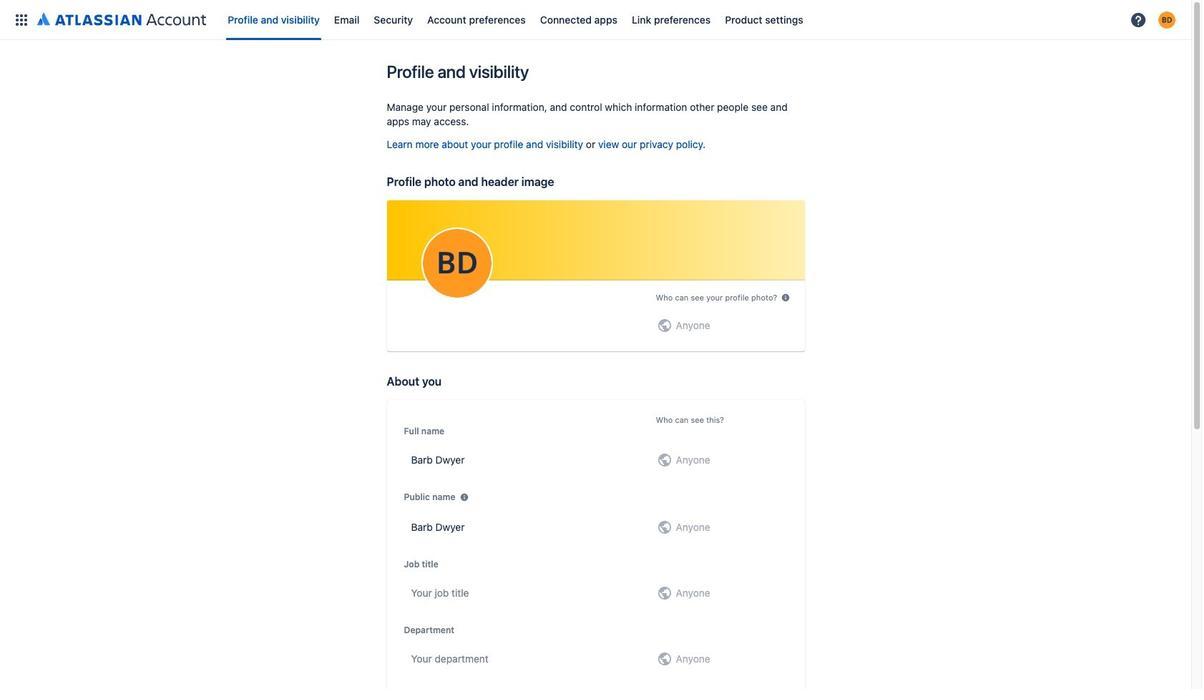 Task type: locate. For each thing, give the bounding box(es) containing it.
banner
[[0, 0, 1192, 40]]

help image
[[1130, 11, 1147, 28]]

account image
[[1159, 11, 1176, 28]]



Task type: vqa. For each thing, say whether or not it's contained in the screenshot.
Switch To... Image
yes



Task type: describe. For each thing, give the bounding box(es) containing it.
switch to... image
[[13, 11, 30, 28]]

manage profile menu element
[[9, 0, 1126, 40]]



